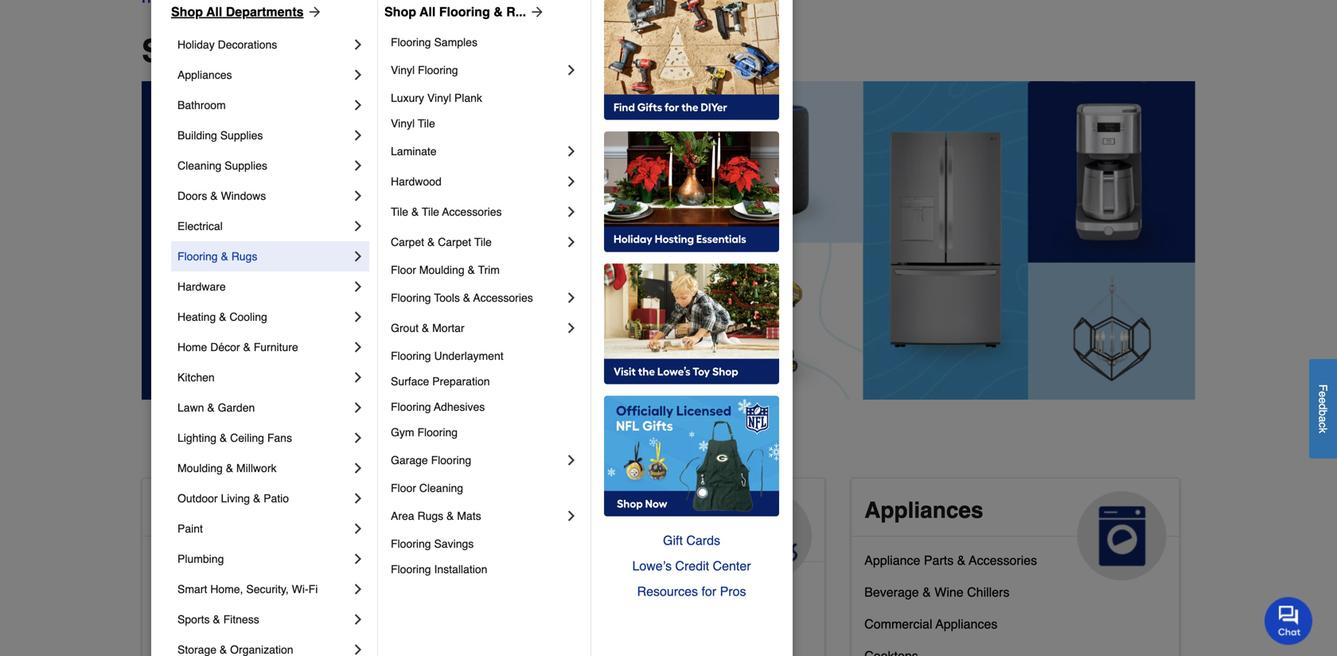Task type: locate. For each thing, give the bounding box(es) containing it.
all for shop all flooring & r...
[[420, 4, 436, 19]]

bathroom up smart home, security, wi-fi
[[220, 553, 275, 568]]

shop
[[171, 4, 203, 19], [385, 4, 416, 19]]

& left "millwork"
[[226, 462, 233, 475]]

beverage & wine chillers link
[[865, 581, 1010, 613]]

flooring down area
[[391, 537, 431, 550]]

2 e from the top
[[1317, 397, 1330, 403]]

flooring inside shop all flooring & r... link
[[439, 4, 490, 19]]

1 vertical spatial moulding
[[178, 462, 223, 475]]

flooring
[[439, 4, 490, 19], [391, 36, 431, 49], [418, 64, 458, 76], [178, 250, 218, 263], [391, 291, 431, 304], [391, 350, 431, 362], [391, 400, 431, 413], [418, 426, 458, 439], [431, 454, 471, 467], [391, 537, 431, 550], [391, 563, 431, 576]]

departments up luxury
[[279, 33, 473, 69]]

1 horizontal spatial moulding
[[419, 264, 465, 276]]

0 vertical spatial rugs
[[231, 250, 257, 263]]

pet
[[613, 498, 648, 523], [510, 610, 529, 625]]

0 vertical spatial vinyl
[[391, 64, 415, 76]]

departments for shop all departments
[[279, 33, 473, 69]]

0 horizontal spatial arrow right image
[[304, 4, 323, 20]]

millwork
[[236, 462, 277, 475]]

vinyl inside vinyl flooring link
[[391, 64, 415, 76]]

furniture down 'resources' in the bottom of the page
[[631, 610, 682, 625]]

4 accessible from the top
[[155, 617, 216, 631]]

0 vertical spatial accessories
[[442, 205, 502, 218]]

home décor & furniture
[[178, 341, 298, 354]]

chevron right image for appliances
[[350, 67, 366, 83]]

center
[[713, 559, 751, 573]]

heating
[[178, 311, 216, 323]]

bedroom
[[220, 585, 271, 599]]

flooring inside flooring underlayment link
[[391, 350, 431, 362]]

1 vertical spatial vinyl
[[427, 92, 451, 104]]

parts
[[924, 553, 954, 568]]

flooring inside flooring adhesives link
[[391, 400, 431, 413]]

2 arrow right image from the left
[[526, 4, 545, 20]]

wine
[[935, 585, 964, 599]]

1 vertical spatial floor
[[391, 482, 416, 494]]

chevron right image for flooring tools & accessories
[[564, 290, 580, 306]]

flooring down flooring adhesives
[[418, 426, 458, 439]]

arrow right image up flooring samples 'link'
[[526, 4, 545, 20]]

all down the shop all departments link
[[230, 33, 270, 69]]

flooring tools & accessories link
[[391, 283, 564, 313]]

& right grout
[[422, 322, 429, 334]]

departments for shop all departments
[[226, 4, 304, 19]]

1 floor from the top
[[391, 264, 416, 276]]

flooring tools & accessories
[[391, 291, 533, 304]]

1 vertical spatial appliances link
[[852, 478, 1180, 580]]

& inside 'animal & pet care'
[[591, 498, 607, 523]]

chevron right image for bathroom
[[350, 97, 366, 113]]

lowe's credit center
[[633, 559, 751, 573]]

all up holiday decorations
[[206, 4, 222, 19]]

& left 'patio'
[[253, 492, 261, 505]]

1 horizontal spatial shop
[[385, 4, 416, 19]]

building supplies
[[178, 129, 263, 142]]

chevron right image for hardware
[[350, 279, 366, 295]]

lawn & garden link
[[178, 393, 350, 423]]

arrow right image inside shop all flooring & r... link
[[526, 4, 545, 20]]

chevron right image for tile & tile accessories
[[564, 204, 580, 220]]

accessories down hardwood link
[[442, 205, 502, 218]]

beverage
[[865, 585, 919, 599]]

d
[[1317, 403, 1330, 410]]

flooring up 'floor cleaning'
[[431, 454, 471, 467]]

smart
[[178, 583, 207, 596]]

appliances down wine
[[936, 617, 998, 631]]

arrow right image up shop all departments
[[304, 4, 323, 20]]

appliances link down decorations
[[178, 60, 350, 90]]

furniture down heating & cooling link
[[254, 341, 298, 354]]

vinyl for vinyl flooring
[[391, 64, 415, 76]]

1 arrow right image from the left
[[304, 4, 323, 20]]

1 vertical spatial appliances
[[865, 498, 984, 523]]

livestock supplies
[[510, 578, 616, 593]]

shop up holiday
[[171, 4, 203, 19]]

accessible bedroom
[[155, 585, 271, 599]]

0 horizontal spatial moulding
[[178, 462, 223, 475]]

1 vertical spatial pet
[[510, 610, 529, 625]]

tile inside 'link'
[[474, 236, 492, 248]]

all for shop all departments
[[230, 33, 270, 69]]

1 vertical spatial bathroom
[[220, 553, 275, 568]]

0 horizontal spatial carpet
[[391, 236, 424, 248]]

carpet
[[391, 236, 424, 248], [438, 236, 471, 248]]

0 horizontal spatial rugs
[[231, 250, 257, 263]]

& left cooling
[[219, 311, 226, 323]]

chevron right image for area rugs & mats
[[564, 508, 580, 524]]

chevron right image for garage flooring
[[564, 452, 580, 468]]

plumbing
[[178, 553, 224, 565]]

moulding & millwork
[[178, 462, 277, 475]]

holiday
[[178, 38, 215, 51]]

flooring up luxury vinyl plank
[[418, 64, 458, 76]]

2 vertical spatial accessories
[[969, 553, 1038, 568]]

chevron right image for moulding & millwork
[[350, 460, 366, 476]]

smart home, security, wi-fi
[[178, 583, 318, 596]]

flooring down flooring savings
[[391, 563, 431, 576]]

e up d at the bottom right of page
[[1317, 391, 1330, 397]]

0 horizontal spatial cleaning
[[178, 159, 222, 172]]

0 horizontal spatial pet
[[510, 610, 529, 625]]

departments
[[226, 4, 304, 19], [279, 33, 473, 69]]

paint link
[[178, 514, 350, 544]]

chevron right image for lighting & ceiling fans
[[350, 430, 366, 446]]

& right animal
[[591, 498, 607, 523]]

tile up floor moulding & trim link
[[474, 236, 492, 248]]

1 carpet from the left
[[391, 236, 424, 248]]

chevron right image for carpet & carpet tile
[[564, 234, 580, 250]]

shop all flooring & r...
[[385, 4, 526, 19]]

flooring up grout
[[391, 291, 431, 304]]

2 horizontal spatial all
[[420, 4, 436, 19]]

& right tools
[[463, 291, 471, 304]]

pet left beds,
[[510, 610, 529, 625]]

animal & pet care image
[[723, 491, 812, 580]]

surface
[[391, 375, 429, 388]]

1 vertical spatial home
[[278, 498, 340, 523]]

chevron right image for grout & mortar
[[564, 320, 580, 336]]

all up flooring samples
[[420, 4, 436, 19]]

cleaning supplies link
[[178, 150, 350, 181]]

0 horizontal spatial furniture
[[254, 341, 298, 354]]

0 horizontal spatial all
[[206, 4, 222, 19]]

e
[[1317, 391, 1330, 397], [1317, 397, 1330, 403]]

rugs right area
[[418, 510, 444, 522]]

cleaning up area rugs & mats
[[419, 482, 463, 494]]

accessible bedroom link
[[155, 581, 271, 613]]

accessories up chillers
[[969, 553, 1038, 568]]

2 shop from the left
[[385, 4, 416, 19]]

fans
[[267, 432, 292, 444]]

2 vertical spatial supplies
[[567, 578, 616, 593]]

vinyl up luxury
[[391, 64, 415, 76]]

animal
[[510, 498, 584, 523]]

departments up holiday decorations link
[[226, 4, 304, 19]]

2 vertical spatial vinyl
[[391, 117, 415, 130]]

f e e d b a c k
[[1317, 384, 1330, 433]]

luxury vinyl plank
[[391, 92, 482, 104]]

commercial appliances
[[865, 617, 998, 631]]

doors & windows link
[[178, 181, 350, 211]]

arrow right image
[[304, 4, 323, 20], [526, 4, 545, 20]]

0 vertical spatial cleaning
[[178, 159, 222, 172]]

area rugs & mats
[[391, 510, 481, 522]]

& up floor moulding & trim at the top left
[[427, 236, 435, 248]]

pros
[[720, 584, 746, 599]]

chevron right image
[[350, 97, 366, 113], [350, 127, 366, 143], [564, 143, 580, 159], [350, 188, 366, 204], [564, 234, 580, 250], [350, 248, 366, 264], [564, 290, 580, 306], [564, 320, 580, 336], [350, 430, 366, 446], [564, 452, 580, 468], [350, 551, 366, 567], [350, 581, 366, 597]]

supplies for livestock supplies
[[567, 578, 616, 593]]

1 vertical spatial rugs
[[418, 510, 444, 522]]

rugs
[[231, 250, 257, 263], [418, 510, 444, 522]]

windows
[[221, 189, 266, 202]]

vinyl tile link
[[391, 111, 580, 136]]

supplies up houses,
[[567, 578, 616, 593]]

& down hardwood
[[412, 205, 419, 218]]

1 horizontal spatial furniture
[[631, 610, 682, 625]]

cleaning
[[178, 159, 222, 172], [419, 482, 463, 494]]

flooring samples link
[[391, 29, 580, 55]]

moulding up outdoor
[[178, 462, 223, 475]]

0 vertical spatial pet
[[613, 498, 648, 523]]

flooring down surface at the bottom
[[391, 400, 431, 413]]

& down 'accessible bedroom' link
[[213, 613, 220, 626]]

bathroom up building
[[178, 99, 226, 111]]

1 vertical spatial supplies
[[225, 159, 267, 172]]

appliances link
[[178, 60, 350, 90], [852, 478, 1180, 580]]

supplies up windows
[[225, 159, 267, 172]]

trim
[[478, 264, 500, 276]]

floor for floor moulding & trim
[[391, 264, 416, 276]]

doors & windows
[[178, 189, 266, 202]]

1 shop from the left
[[171, 4, 203, 19]]

appliance
[[865, 553, 921, 568]]

supplies up cleaning supplies
[[220, 129, 263, 142]]

sports
[[178, 613, 210, 626]]

outdoor
[[178, 492, 218, 505]]

care
[[510, 523, 560, 549]]

accessible entry & home
[[155, 617, 299, 631]]

cleaning inside floor cleaning link
[[419, 482, 463, 494]]

& right lawn
[[207, 401, 215, 414]]

moulding & millwork link
[[178, 453, 350, 483]]

arrow right image inside the shop all departments link
[[304, 4, 323, 20]]

0 vertical spatial bathroom
[[178, 99, 226, 111]]

surface preparation link
[[391, 369, 580, 394]]

e up "b" in the bottom right of the page
[[1317, 397, 1330, 403]]

& right entry
[[253, 617, 261, 631]]

1 horizontal spatial cleaning
[[419, 482, 463, 494]]

vinyl left plank
[[427, 92, 451, 104]]

arrow right image for shop all flooring & r...
[[526, 4, 545, 20]]

cleaning down building
[[178, 159, 222, 172]]

chevron right image for cleaning supplies
[[350, 158, 366, 174]]

0 vertical spatial home
[[178, 341, 207, 354]]

animal & pet care link
[[497, 478, 825, 580]]

vinyl inside vinyl tile link
[[391, 117, 415, 130]]

flooring up vinyl flooring
[[391, 36, 431, 49]]

appliances down holiday
[[178, 68, 232, 81]]

flooring inside gym flooring link
[[418, 426, 458, 439]]

lighting & ceiling fans link
[[178, 423, 350, 453]]

0 vertical spatial appliances link
[[178, 60, 350, 90]]

1 horizontal spatial carpet
[[438, 236, 471, 248]]

visit the lowe's toy shop. image
[[604, 264, 779, 385]]

0 horizontal spatial shop
[[171, 4, 203, 19]]

moulding down carpet & carpet tile
[[419, 264, 465, 276]]

pet up lowe's
[[613, 498, 648, 523]]

vinyl flooring link
[[391, 55, 564, 85]]

animal & pet care
[[510, 498, 648, 549]]

outdoor living & patio link
[[178, 483, 350, 514]]

chevron right image for holiday decorations
[[350, 37, 366, 53]]

0 vertical spatial supplies
[[220, 129, 263, 142]]

underlayment
[[434, 350, 504, 362]]

3 accessible from the top
[[155, 585, 216, 599]]

vinyl down luxury
[[391, 117, 415, 130]]

0 vertical spatial departments
[[226, 4, 304, 19]]

shop all departments
[[142, 33, 473, 69]]

c
[[1317, 422, 1330, 428]]

1 accessible from the top
[[155, 498, 272, 523]]

chevron right image for laminate
[[564, 143, 580, 159]]

0 vertical spatial floor
[[391, 264, 416, 276]]

resources for pros
[[637, 584, 746, 599]]

1 horizontal spatial all
[[230, 33, 270, 69]]

2 carpet from the left
[[438, 236, 471, 248]]

appliances link up chillers
[[852, 478, 1180, 580]]

chevron right image for paint
[[350, 521, 366, 537]]

2 accessible from the top
[[155, 553, 216, 568]]

appliances up parts
[[865, 498, 984, 523]]

tile & tile accessories
[[391, 205, 502, 218]]

chevron right image
[[350, 37, 366, 53], [564, 62, 580, 78], [350, 67, 366, 83], [350, 158, 366, 174], [564, 174, 580, 189], [564, 204, 580, 220], [350, 218, 366, 234], [350, 279, 366, 295], [350, 309, 366, 325], [350, 339, 366, 355], [350, 369, 366, 385], [350, 400, 366, 416], [350, 460, 366, 476], [350, 490, 366, 506], [564, 508, 580, 524], [350, 521, 366, 537], [350, 611, 366, 627], [350, 642, 366, 656]]

floor
[[391, 264, 416, 276], [391, 482, 416, 494]]

vinyl for vinyl tile
[[391, 117, 415, 130]]

shop up flooring samples
[[385, 4, 416, 19]]

entry
[[220, 617, 249, 631]]

flooring & rugs
[[178, 250, 257, 263]]

1 vertical spatial accessories
[[473, 291, 533, 304]]

f
[[1317, 384, 1330, 391]]

1 horizontal spatial arrow right image
[[526, 4, 545, 20]]

floor down carpet & carpet tile
[[391, 264, 416, 276]]

shop for shop all departments
[[171, 4, 203, 19]]

floor up area
[[391, 482, 416, 494]]

1 horizontal spatial pet
[[613, 498, 648, 523]]

flooring down electrical
[[178, 250, 218, 263]]

chevron right image for doors & windows
[[350, 188, 366, 204]]

pet inside 'animal & pet care'
[[613, 498, 648, 523]]

1 vertical spatial cleaning
[[419, 482, 463, 494]]

flooring up samples
[[439, 4, 490, 19]]

gift cards link
[[604, 528, 779, 553]]

carpet & carpet tile link
[[391, 227, 564, 257]]

2 floor from the top
[[391, 482, 416, 494]]

1 horizontal spatial rugs
[[418, 510, 444, 522]]

rugs up hardware link
[[231, 250, 257, 263]]

enjoy savings year-round. no matter what you're shopping for, find what you need at a great price. image
[[142, 81, 1196, 400]]

appliance parts & accessories
[[865, 553, 1038, 568]]

1 vertical spatial departments
[[279, 33, 473, 69]]

& right doors on the top left of the page
[[210, 189, 218, 202]]

flooring savings
[[391, 537, 474, 550]]

accessories down the trim
[[473, 291, 533, 304]]

flooring adhesives
[[391, 400, 485, 413]]

0 vertical spatial moulding
[[419, 264, 465, 276]]

chevron right image for heating & cooling
[[350, 309, 366, 325]]

flooring up surface at the bottom
[[391, 350, 431, 362]]

appliances image
[[1078, 491, 1167, 580]]

floor cleaning link
[[391, 475, 580, 501]]

flooring underlayment link
[[391, 343, 580, 369]]

chat invite button image
[[1265, 596, 1314, 645]]



Task type: vqa. For each thing, say whether or not it's contained in the screenshot.
millwork
yes



Task type: describe. For each thing, give the bounding box(es) containing it.
security,
[[246, 583, 289, 596]]

moulding inside floor moulding & trim link
[[419, 264, 465, 276]]

accessible entry & home link
[[155, 613, 299, 645]]

vinyl tile
[[391, 117, 435, 130]]

accessible bathroom
[[155, 553, 275, 568]]

accessories for tile & tile accessories
[[442, 205, 502, 218]]

grout
[[391, 322, 419, 334]]

vinyl inside luxury vinyl plank link
[[427, 92, 451, 104]]

livestock supplies link
[[510, 575, 616, 607]]

accessories for appliance parts & accessories
[[969, 553, 1038, 568]]

& right parts
[[958, 553, 966, 568]]

flooring inside "garage flooring" link
[[431, 454, 471, 467]]

savings
[[434, 537, 474, 550]]

flooring inside vinyl flooring link
[[418, 64, 458, 76]]

shop for shop all flooring & r...
[[385, 4, 416, 19]]

building supplies link
[[178, 120, 350, 150]]

arrow right image for shop all departments
[[304, 4, 323, 20]]

chevron right image for lawn & garden
[[350, 400, 366, 416]]

chevron right image for smart home, security, wi-fi
[[350, 581, 366, 597]]

doors
[[178, 189, 207, 202]]

fi
[[309, 583, 318, 596]]

r...
[[507, 4, 526, 19]]

& left wine
[[923, 585, 931, 599]]

for
[[702, 584, 717, 599]]

flooring adhesives link
[[391, 394, 580, 420]]

accessible for accessible home
[[155, 498, 272, 523]]

credit
[[675, 559, 709, 573]]

living
[[221, 492, 250, 505]]

area rugs & mats link
[[391, 501, 564, 531]]

preparation
[[432, 375, 490, 388]]

2 vertical spatial home
[[265, 617, 299, 631]]

smart home, security, wi-fi link
[[178, 574, 350, 604]]

décor
[[210, 341, 240, 354]]

flooring underlayment
[[391, 350, 504, 362]]

& up hardware
[[221, 250, 228, 263]]

shop all flooring & r... link
[[385, 2, 545, 21]]

outdoor living & patio
[[178, 492, 289, 505]]

gym flooring link
[[391, 420, 580, 445]]

tile & tile accessories link
[[391, 197, 564, 227]]

flooring savings link
[[391, 531, 580, 557]]

appliance parts & accessories link
[[865, 549, 1038, 581]]

area
[[391, 510, 414, 522]]

shop all departments
[[171, 4, 304, 19]]

livestock
[[510, 578, 563, 593]]

grout & mortar
[[391, 322, 465, 334]]

chevron right image for vinyl flooring
[[564, 62, 580, 78]]

chevron right image for electrical
[[350, 218, 366, 234]]

luxury
[[391, 92, 424, 104]]

gym flooring
[[391, 426, 458, 439]]

2 vertical spatial appliances
[[936, 617, 998, 631]]

flooring & rugs link
[[178, 241, 350, 271]]

installation
[[434, 563, 488, 576]]

& right décor
[[243, 341, 251, 354]]

& right houses,
[[619, 610, 628, 625]]

holiday decorations
[[178, 38, 277, 51]]

floor for floor cleaning
[[391, 482, 416, 494]]

resources for pros link
[[604, 579, 779, 604]]

tile down luxury vinyl plank
[[418, 117, 435, 130]]

beds,
[[533, 610, 565, 625]]

flooring inside flooring samples 'link'
[[391, 36, 431, 49]]

chillers
[[967, 585, 1010, 599]]

1 vertical spatial furniture
[[631, 610, 682, 625]]

holiday hosting essentials. image
[[604, 131, 779, 252]]

plumbing link
[[178, 544, 350, 574]]

electrical link
[[178, 211, 350, 241]]

mortar
[[432, 322, 465, 334]]

chevron right image for building supplies
[[350, 127, 366, 143]]

pet beds, houses, & furniture
[[510, 610, 682, 625]]

kitchen
[[178, 371, 215, 384]]

cards
[[687, 533, 721, 548]]

f e e d b a c k button
[[1310, 359, 1338, 458]]

& inside 'link'
[[427, 236, 435, 248]]

& left mats
[[447, 510, 454, 522]]

hardwood
[[391, 175, 442, 188]]

electrical
[[178, 220, 223, 232]]

chevron right image for plumbing
[[350, 551, 366, 567]]

0 vertical spatial furniture
[[254, 341, 298, 354]]

surface preparation
[[391, 375, 490, 388]]

patio
[[264, 492, 289, 505]]

houses,
[[569, 610, 616, 625]]

flooring inside flooring savings link
[[391, 537, 431, 550]]

vinyl flooring
[[391, 64, 458, 76]]

flooring inside flooring installation link
[[391, 563, 431, 576]]

pet inside pet beds, houses, & furniture link
[[510, 610, 529, 625]]

lawn
[[178, 401, 204, 414]]

1 e from the top
[[1317, 391, 1330, 397]]

all for shop all departments
[[206, 4, 222, 19]]

shop
[[142, 33, 221, 69]]

chevron right image for outdoor living & patio
[[350, 490, 366, 506]]

cleaning inside cleaning supplies link
[[178, 159, 222, 172]]

wi-
[[292, 583, 309, 596]]

laminate link
[[391, 136, 564, 166]]

accessible for accessible bedroom
[[155, 585, 216, 599]]

pet beds, houses, & furniture link
[[510, 607, 682, 638]]

accessible home image
[[368, 491, 457, 580]]

accessible for accessible bathroom
[[155, 553, 216, 568]]

hardware
[[178, 280, 226, 293]]

home,
[[210, 583, 243, 596]]

floor cleaning
[[391, 482, 463, 494]]

chevron right image for hardwood
[[564, 174, 580, 189]]

flooring samples
[[391, 36, 478, 49]]

b
[[1317, 410, 1330, 416]]

1 horizontal spatial appliances link
[[852, 478, 1180, 580]]

plank
[[455, 92, 482, 104]]

chevron right image for kitchen
[[350, 369, 366, 385]]

supplies for cleaning supplies
[[225, 159, 267, 172]]

bathroom link
[[178, 90, 350, 120]]

flooring inside flooring & rugs "link"
[[178, 250, 218, 263]]

hardware link
[[178, 271, 350, 302]]

tile up carpet & carpet tile
[[422, 205, 439, 218]]

building
[[178, 129, 217, 142]]

garage flooring
[[391, 454, 471, 467]]

& left ceiling
[[220, 432, 227, 444]]

chevron right image for home décor & furniture
[[350, 339, 366, 355]]

hardwood link
[[391, 166, 564, 197]]

rugs inside "link"
[[231, 250, 257, 263]]

garage
[[391, 454, 428, 467]]

garden
[[218, 401, 255, 414]]

luxury vinyl plank link
[[391, 85, 580, 111]]

& left the trim
[[468, 264, 475, 276]]

decorations
[[218, 38, 277, 51]]

chevron right image for flooring & rugs
[[350, 248, 366, 264]]

commercial appliances link
[[865, 613, 998, 645]]

accessories for flooring tools & accessories
[[473, 291, 533, 304]]

moulding inside moulding & millwork link
[[178, 462, 223, 475]]

0 horizontal spatial appliances link
[[178, 60, 350, 90]]

lowe's credit center link
[[604, 553, 779, 579]]

ceiling
[[230, 432, 264, 444]]

floor moulding & trim link
[[391, 257, 580, 283]]

officially licensed n f l gifts. shop now. image
[[604, 396, 779, 517]]

& left r...
[[494, 4, 503, 19]]

tile down hardwood
[[391, 205, 408, 218]]

chevron right image for sports & fitness
[[350, 611, 366, 627]]

supplies for building supplies
[[220, 129, 263, 142]]

find gifts for the diyer. image
[[604, 0, 779, 120]]

0 vertical spatial appliances
[[178, 68, 232, 81]]

accessible for accessible entry & home
[[155, 617, 216, 631]]

sports & fitness
[[178, 613, 259, 626]]



